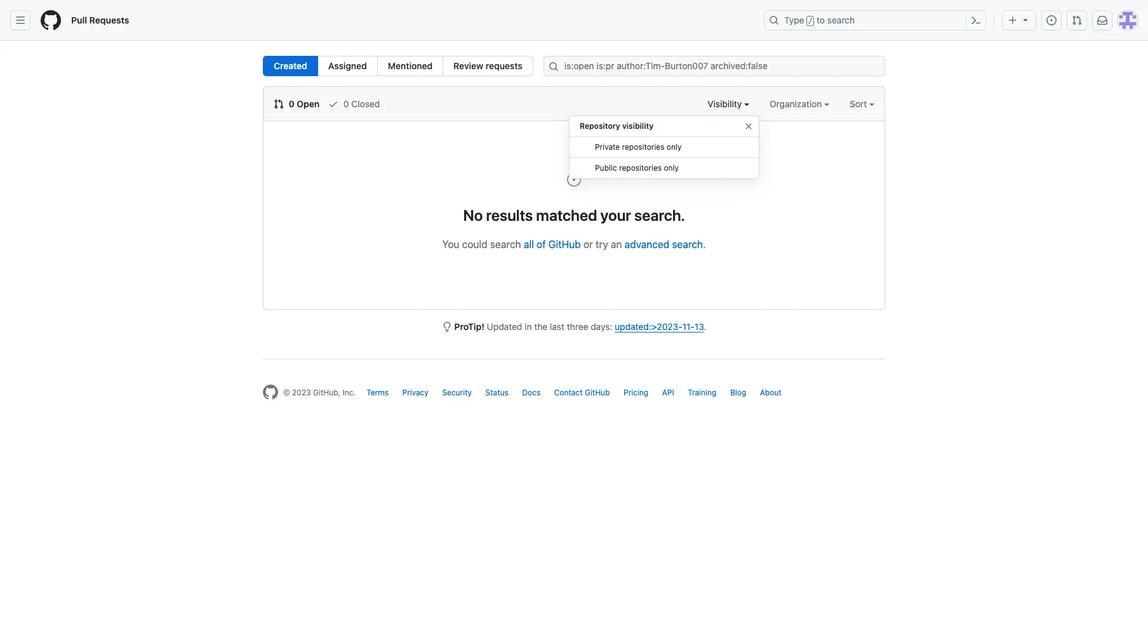Task type: describe. For each thing, give the bounding box(es) containing it.
all of github link
[[524, 239, 581, 250]]

updated
[[487, 321, 522, 332]]

mentioned link
[[377, 56, 444, 76]]

security link
[[442, 388, 472, 398]]

1 horizontal spatial issue opened image
[[1047, 15, 1057, 25]]

contact github link
[[554, 388, 610, 398]]

in
[[525, 321, 532, 332]]

0 closed
[[341, 98, 380, 109]]

api link
[[662, 388, 674, 398]]

docs
[[522, 388, 541, 398]]

organization button
[[770, 97, 830, 111]]

github,
[[313, 388, 341, 398]]

pull
[[71, 15, 87, 25]]

about
[[760, 388, 782, 398]]

visibility
[[708, 98, 744, 109]]

closed
[[352, 98, 380, 109]]

updated:>2023-
[[615, 321, 683, 332]]

open
[[297, 98, 320, 109]]

Issues search field
[[544, 56, 886, 76]]

repositories for public
[[619, 163, 662, 173]]

you
[[442, 239, 460, 250]]

api
[[662, 388, 674, 398]]

1 vertical spatial issue opened image
[[567, 172, 582, 187]]

public repositories only
[[595, 163, 679, 173]]

command palette image
[[971, 15, 981, 25]]

pull requests
[[71, 15, 129, 25]]

1 horizontal spatial search
[[672, 239, 703, 250]]

the
[[534, 321, 548, 332]]

privacy
[[402, 388, 429, 398]]

pricing link
[[624, 388, 649, 398]]

days:
[[591, 321, 613, 332]]

organization
[[770, 98, 825, 109]]

public repositories only link
[[570, 158, 759, 179]]

homepage image
[[41, 10, 61, 30]]

blog link
[[730, 388, 747, 398]]

you could search all of github or try an advanced search .
[[442, 239, 706, 250]]

visibility
[[623, 121, 654, 131]]

assigned
[[328, 60, 367, 71]]

0 vertical spatial github
[[549, 239, 581, 250]]

0 open
[[286, 98, 320, 109]]

repository visibility
[[580, 121, 654, 131]]

protip! updated in the last three days: updated:>2023-11-13 .
[[454, 321, 707, 332]]

requests
[[486, 60, 523, 71]]

repository
[[580, 121, 621, 131]]

git pull request image
[[1072, 15, 1082, 25]]

status link
[[486, 388, 509, 398]]

three
[[567, 321, 589, 332]]

inc.
[[343, 388, 356, 398]]

your
[[601, 206, 631, 224]]

notifications image
[[1098, 15, 1108, 25]]

Search all issues text field
[[544, 56, 886, 76]]

search.
[[635, 206, 685, 224]]

terms
[[367, 388, 389, 398]]

requests
[[89, 15, 129, 25]]

visibility button
[[708, 97, 750, 111]]

updated:>2023-11-13 link
[[615, 321, 704, 332]]

/
[[808, 17, 813, 25]]

triangle down image
[[1021, 15, 1031, 25]]

review requests
[[454, 60, 523, 71]]

check image
[[329, 99, 339, 109]]

homepage image
[[263, 385, 278, 400]]

try
[[596, 239, 608, 250]]

last
[[550, 321, 565, 332]]

protip!
[[454, 321, 485, 332]]



Task type: locate. For each thing, give the bounding box(es) containing it.
0 for closed
[[344, 98, 349, 109]]

close menu image
[[744, 121, 754, 131]]

0 horizontal spatial github
[[549, 239, 581, 250]]

public
[[595, 163, 617, 173]]

0 for open
[[289, 98, 295, 109]]

github right of
[[549, 239, 581, 250]]

pricing
[[624, 388, 649, 398]]

terms link
[[367, 388, 389, 398]]

0
[[289, 98, 295, 109], [344, 98, 349, 109]]

training
[[688, 388, 717, 398]]

or
[[584, 239, 593, 250]]

docs link
[[522, 388, 541, 398]]

contact github
[[554, 388, 610, 398]]

search
[[828, 15, 855, 25], [490, 239, 521, 250], [672, 239, 703, 250]]

all
[[524, 239, 534, 250]]

advanced
[[625, 239, 670, 250]]

1 vertical spatial only
[[664, 163, 679, 173]]

review requests link
[[443, 56, 533, 76]]

1 vertical spatial repositories
[[619, 163, 662, 173]]

0 horizontal spatial issue opened image
[[567, 172, 582, 187]]

© 2023 github, inc.
[[283, 388, 356, 398]]

pull requests element
[[263, 56, 533, 76]]

0 vertical spatial issue opened image
[[1047, 15, 1057, 25]]

search down search.
[[672, 239, 703, 250]]

results
[[486, 206, 533, 224]]

0 right the check image on the top left
[[344, 98, 349, 109]]

git pull request image
[[274, 99, 284, 109]]

review
[[454, 60, 484, 71]]

11-
[[683, 321, 695, 332]]

0 horizontal spatial 0
[[289, 98, 295, 109]]

sort
[[850, 98, 867, 109]]

type
[[785, 15, 805, 25]]

1 vertical spatial github
[[585, 388, 610, 398]]

private repositories only link
[[570, 137, 759, 158]]

no results matched your search.
[[463, 206, 685, 224]]

private
[[595, 142, 620, 152]]

assigned link
[[317, 56, 378, 76]]

type / to search
[[785, 15, 855, 25]]

repositories for private
[[622, 142, 665, 152]]

repositories down visibility on the top of page
[[622, 142, 665, 152]]

blog
[[730, 388, 747, 398]]

1 horizontal spatial 0
[[344, 98, 349, 109]]

filter by repository visiblity menu
[[569, 111, 760, 189]]

1 vertical spatial .
[[704, 321, 707, 332]]

repositories
[[622, 142, 665, 152], [619, 163, 662, 173]]

contact
[[554, 388, 583, 398]]

0 horizontal spatial search
[[490, 239, 521, 250]]

0 vertical spatial .
[[703, 239, 706, 250]]

only up public repositories only link
[[667, 142, 682, 152]]

an
[[611, 239, 622, 250]]

training link
[[688, 388, 717, 398]]

2 horizontal spatial search
[[828, 15, 855, 25]]

private repositories only
[[595, 142, 682, 152]]

. right 11-
[[704, 321, 707, 332]]

0 vertical spatial repositories
[[622, 142, 665, 152]]

. right the advanced
[[703, 239, 706, 250]]

only for private repositories only
[[667, 142, 682, 152]]

search image
[[549, 62, 559, 72]]

no
[[463, 206, 483, 224]]

issue opened image left the public
[[567, 172, 582, 187]]

github
[[549, 239, 581, 250], [585, 388, 610, 398]]

plus image
[[1008, 15, 1018, 25]]

to
[[817, 15, 825, 25]]

only for public repositories only
[[664, 163, 679, 173]]

issue opened image left git pull request icon
[[1047, 15, 1057, 25]]

.
[[703, 239, 706, 250], [704, 321, 707, 332]]

of
[[537, 239, 546, 250]]

status
[[486, 388, 509, 398]]

search right to
[[828, 15, 855, 25]]

advanced search link
[[625, 239, 703, 250]]

sort button
[[850, 97, 875, 111]]

could
[[462, 239, 488, 250]]

privacy link
[[402, 388, 429, 398]]

security
[[442, 388, 472, 398]]

repositories inside private repositories only link
[[622, 142, 665, 152]]

0 vertical spatial only
[[667, 142, 682, 152]]

repositories inside public repositories only link
[[619, 163, 662, 173]]

0 open link
[[274, 97, 320, 111]]

©
[[283, 388, 290, 398]]

1 0 from the left
[[289, 98, 295, 109]]

mentioned
[[388, 60, 433, 71]]

2 0 from the left
[[344, 98, 349, 109]]

2023
[[292, 388, 311, 398]]

0 closed link
[[329, 97, 380, 111]]

0 right git pull request image
[[289, 98, 295, 109]]

13
[[695, 321, 704, 332]]

about link
[[760, 388, 782, 398]]

light bulb image
[[442, 322, 452, 332]]

only
[[667, 142, 682, 152], [664, 163, 679, 173]]

issue opened image
[[1047, 15, 1057, 25], [567, 172, 582, 187]]

github right contact
[[585, 388, 610, 398]]

matched
[[536, 206, 597, 224]]

search left the 'all' on the left of the page
[[490, 239, 521, 250]]

1 horizontal spatial github
[[585, 388, 610, 398]]

repositories down private repositories only
[[619, 163, 662, 173]]

only down private repositories only link
[[664, 163, 679, 173]]



Task type: vqa. For each thing, say whether or not it's contained in the screenshot.
law icon
no



